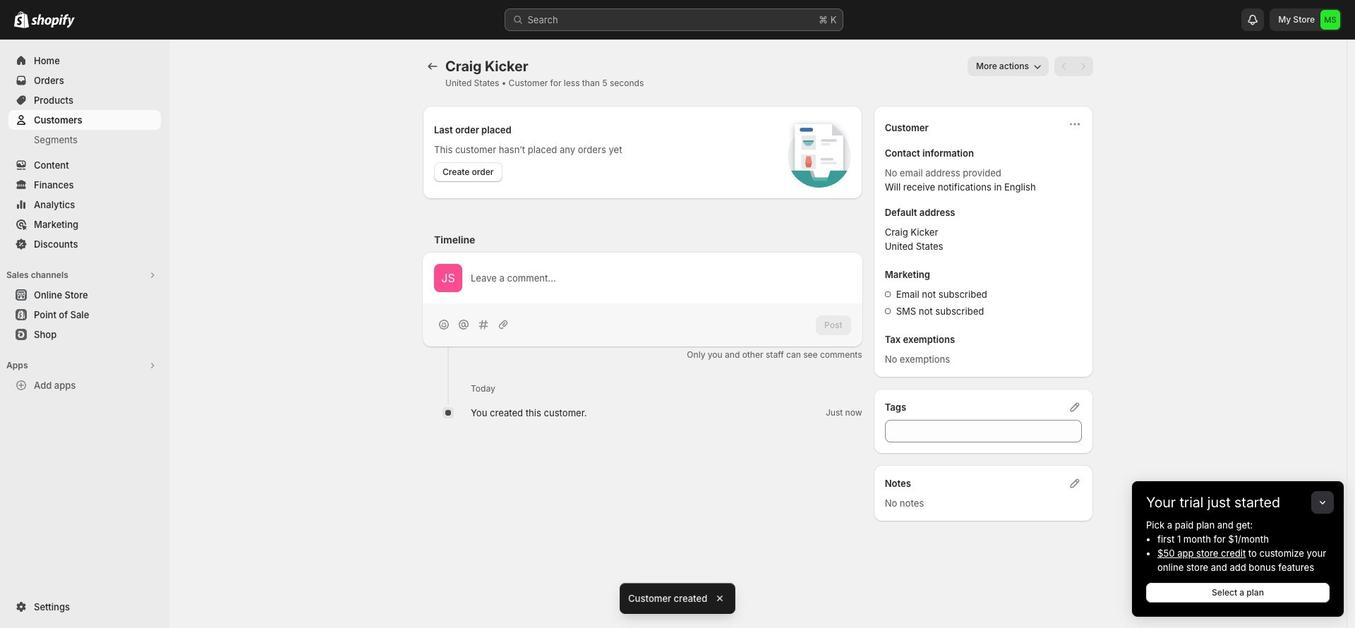 Task type: locate. For each thing, give the bounding box(es) containing it.
0 horizontal spatial shopify image
[[14, 11, 29, 28]]

avatar with initials j s image
[[434, 264, 462, 292]]

previous image
[[1058, 59, 1072, 73]]

None text field
[[885, 420, 1082, 443]]

Leave a comment... text field
[[471, 271, 851, 285]]

shopify image
[[14, 11, 29, 28], [31, 14, 75, 28]]



Task type: vqa. For each thing, say whether or not it's contained in the screenshot.
Test Store image at left top
no



Task type: describe. For each thing, give the bounding box(es) containing it.
next image
[[1077, 59, 1091, 73]]

1 horizontal spatial shopify image
[[31, 14, 75, 28]]

my store image
[[1321, 10, 1341, 30]]



